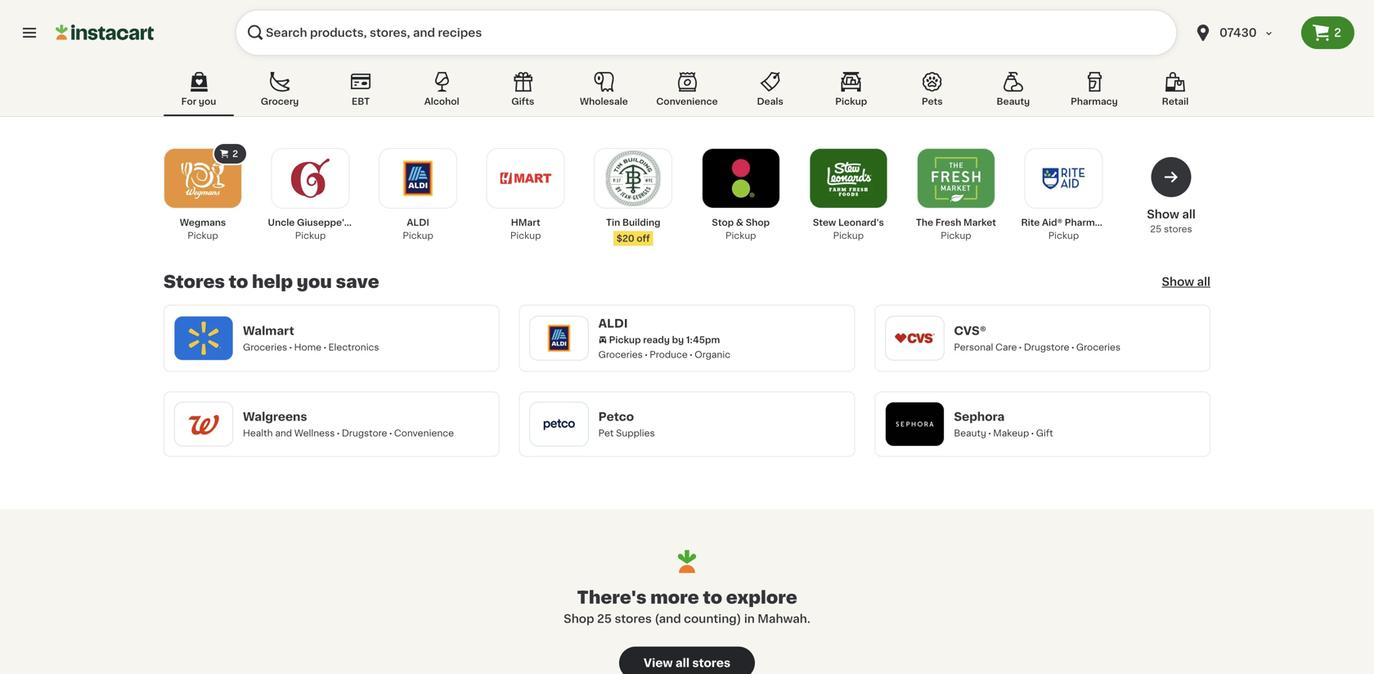 Task type: locate. For each thing, give the bounding box(es) containing it.
aldi inside aldi pickup
[[407, 218, 429, 227]]

pharmacy button
[[1059, 69, 1130, 116]]

1 vertical spatial pharmacy
[[1065, 218, 1112, 227]]

pickup down fresh
[[941, 231, 972, 240]]

pickup down the aid®
[[1049, 231, 1079, 240]]

shop
[[746, 218, 770, 227], [564, 613, 594, 625]]

0 vertical spatial show
[[1147, 209, 1180, 220]]

0 horizontal spatial you
[[199, 97, 216, 106]]

1 horizontal spatial stores
[[692, 657, 731, 669]]

pickup down 'leonard's' on the right of page
[[833, 231, 864, 240]]

0 horizontal spatial to
[[229, 273, 248, 290]]

25 inside there's more to explore shop 25 stores (and counting) in mahwah.
[[597, 613, 612, 625]]

1 vertical spatial beauty
[[954, 429, 987, 438]]

you inside tab panel
[[297, 273, 332, 290]]

drugstore right wellness
[[342, 429, 387, 438]]

shop down there's
[[564, 613, 594, 625]]

pickup down &
[[726, 231, 756, 240]]

shop inside there's more to explore shop 25 stores (and counting) in mahwah.
[[564, 613, 594, 625]]

shop inside the stop & shop pickup
[[746, 218, 770, 227]]

2 horizontal spatial stores
[[1164, 225, 1193, 234]]

1 vertical spatial all
[[1197, 276, 1211, 288]]

stop
[[712, 218, 734, 227]]

1 horizontal spatial beauty
[[997, 97, 1030, 106]]

pharmacy inside pharmacy button
[[1071, 97, 1118, 106]]

shop right &
[[746, 218, 770, 227]]

0 vertical spatial all
[[1182, 209, 1196, 220]]

1 vertical spatial stores
[[615, 613, 652, 625]]

0 vertical spatial 25
[[1151, 225, 1162, 234]]

(and
[[655, 613, 681, 625]]

wegmans pickup
[[180, 218, 226, 240]]

1 horizontal spatial aldi
[[599, 318, 628, 329]]

stores inside 'view all stores' button
[[692, 657, 731, 669]]

uncle giuseppe's marketplace image
[[283, 151, 338, 206]]

0 horizontal spatial aldi
[[407, 218, 429, 227]]

pickup down "wegmans"
[[188, 231, 218, 240]]

beauty right pets
[[997, 97, 1030, 106]]

show
[[1147, 209, 1180, 220], [1162, 276, 1195, 288]]

2 vertical spatial all
[[676, 657, 690, 669]]

1 vertical spatial 2
[[232, 149, 238, 158]]

0 vertical spatial drugstore
[[1024, 343, 1070, 352]]

giuseppe's
[[297, 218, 349, 227]]

cvs®
[[954, 325, 987, 337]]

walgreens logo image
[[182, 403, 225, 445]]

instacart image
[[56, 23, 154, 43]]

drugstore
[[1024, 343, 1070, 352], [342, 429, 387, 438]]

stores down there's
[[615, 613, 652, 625]]

1 vertical spatial shop
[[564, 613, 594, 625]]

personal
[[954, 343, 993, 352]]

0 vertical spatial shop
[[746, 218, 770, 227]]

0 horizontal spatial convenience
[[394, 429, 454, 438]]

pickup inside the rite aid® pharmacy pickup
[[1049, 231, 1079, 240]]

show all 25 stores
[[1147, 209, 1196, 234]]

you
[[199, 97, 216, 106], [297, 273, 332, 290]]

makeup
[[993, 429, 1029, 438]]

to
[[229, 273, 248, 290], [703, 589, 723, 606]]

pharmacy
[[1071, 97, 1118, 106], [1065, 218, 1112, 227]]

pickup inside button
[[836, 97, 867, 106]]

save
[[336, 273, 379, 290]]

petco pet supplies
[[599, 411, 655, 438]]

07430 button
[[1184, 10, 1302, 56], [1194, 10, 1292, 56]]

0 horizontal spatial 25
[[597, 613, 612, 625]]

grocery
[[261, 97, 299, 106]]

None search field
[[236, 10, 1177, 56]]

all for show all
[[1197, 276, 1211, 288]]

stores down counting)
[[692, 657, 731, 669]]

show inside popup button
[[1162, 276, 1195, 288]]

0 horizontal spatial beauty
[[954, 429, 987, 438]]

the
[[916, 218, 934, 227]]

convenience
[[656, 97, 718, 106], [394, 429, 454, 438]]

counting)
[[684, 613, 742, 625]]

1 horizontal spatial 2
[[1334, 27, 1342, 38]]

1 vertical spatial 25
[[597, 613, 612, 625]]

rite aid® pharmacy image
[[1036, 151, 1092, 206]]

2 horizontal spatial all
[[1197, 276, 1211, 288]]

to inside tab panel
[[229, 273, 248, 290]]

1 horizontal spatial you
[[297, 273, 332, 290]]

to left help
[[229, 273, 248, 290]]

0 horizontal spatial 2
[[232, 149, 238, 158]]

0 vertical spatial to
[[229, 273, 248, 290]]

1 horizontal spatial all
[[1182, 209, 1196, 220]]

tin
[[606, 218, 620, 227]]

0 horizontal spatial stores
[[615, 613, 652, 625]]

25
[[1151, 225, 1162, 234], [597, 613, 612, 625]]

fresh
[[936, 218, 962, 227]]

all
[[1182, 209, 1196, 220], [1197, 276, 1211, 288], [676, 657, 690, 669]]

pharmacy right the aid®
[[1065, 218, 1112, 227]]

stores up show all popup button
[[1164, 225, 1193, 234]]

1 horizontal spatial to
[[703, 589, 723, 606]]

1 vertical spatial you
[[297, 273, 332, 290]]

retail button
[[1140, 69, 1211, 116]]

you inside button
[[199, 97, 216, 106]]

&
[[736, 218, 744, 227]]

1 vertical spatial to
[[703, 589, 723, 606]]

show all
[[1162, 276, 1211, 288]]

show inside show all 25 stores
[[1147, 209, 1180, 220]]

0 horizontal spatial all
[[676, 657, 690, 669]]

explore
[[726, 589, 797, 606]]

0 vertical spatial beauty
[[997, 97, 1030, 106]]

show for show all 25 stores
[[1147, 209, 1180, 220]]

drugstore right care
[[1024, 343, 1070, 352]]

you right for
[[199, 97, 216, 106]]

0 horizontal spatial groceries
[[243, 343, 287, 352]]

0 vertical spatial you
[[199, 97, 216, 106]]

0 vertical spatial aldi
[[407, 218, 429, 227]]

pickup
[[836, 97, 867, 106], [188, 231, 218, 240], [295, 231, 326, 240], [403, 231, 433, 240], [510, 231, 541, 240], [726, 231, 756, 240], [833, 231, 864, 240], [941, 231, 972, 240], [1049, 231, 1079, 240], [609, 335, 641, 344]]

in
[[744, 613, 755, 625]]

walmart
[[243, 325, 294, 337]]

pickup down giuseppe's
[[295, 231, 326, 240]]

help
[[252, 273, 293, 290]]

stop & shop pickup
[[712, 218, 770, 240]]

all inside show all 25 stores
[[1182, 209, 1196, 220]]

1 horizontal spatial shop
[[746, 218, 770, 227]]

1 vertical spatial convenience
[[394, 429, 454, 438]]

to up counting)
[[703, 589, 723, 606]]

0 horizontal spatial drugstore
[[342, 429, 387, 438]]

0 vertical spatial pharmacy
[[1071, 97, 1118, 106]]

0 vertical spatial stores
[[1164, 225, 1193, 234]]

leonard's
[[839, 218, 884, 227]]

beauty down sephora
[[954, 429, 987, 438]]

Search field
[[236, 10, 1177, 56]]

walmart logo image
[[182, 317, 225, 360]]

stores to help you save
[[164, 273, 379, 290]]

hmart pickup
[[510, 218, 541, 240]]

1 vertical spatial aldi
[[599, 318, 628, 329]]

beauty
[[997, 97, 1030, 106], [954, 429, 987, 438]]

groceries inside cvs® personal care drugstore groceries
[[1077, 343, 1121, 352]]

you right help
[[297, 273, 332, 290]]

aldi
[[407, 218, 429, 227], [599, 318, 628, 329]]

2 vertical spatial stores
[[692, 657, 731, 669]]

the fresh market pickup
[[916, 218, 996, 240]]

shop categories tab list
[[164, 69, 1211, 116]]

for you
[[181, 97, 216, 106]]

beauty inside button
[[997, 97, 1030, 106]]

show for show all
[[1162, 276, 1195, 288]]

2 horizontal spatial groceries
[[1077, 343, 1121, 352]]

show up show all popup button
[[1147, 209, 1180, 220]]

aldi down aldi image
[[407, 218, 429, 227]]

pharmacy inside the rite aid® pharmacy pickup
[[1065, 218, 1112, 227]]

all inside button
[[676, 657, 690, 669]]

1 horizontal spatial drugstore
[[1024, 343, 1070, 352]]

1 horizontal spatial convenience
[[656, 97, 718, 106]]

pickup inside uncle giuseppe's marketplace pickup
[[295, 231, 326, 240]]

pickup up stew leonard's "image"
[[836, 97, 867, 106]]

alcohol button
[[407, 69, 477, 116]]

convenience inside the convenience "button"
[[656, 97, 718, 106]]

1 horizontal spatial 25
[[1151, 225, 1162, 234]]

drugstore inside cvs® personal care drugstore groceries
[[1024, 343, 1070, 352]]

aid®
[[1042, 218, 1063, 227]]

pickup inside "stew leonard's pickup"
[[833, 231, 864, 240]]

stores
[[1164, 225, 1193, 234], [615, 613, 652, 625], [692, 657, 731, 669]]

aldi up pickup ready by 1:45pm
[[599, 318, 628, 329]]

0 vertical spatial 2
[[1334, 27, 1342, 38]]

1 vertical spatial show
[[1162, 276, 1195, 288]]

0 horizontal spatial shop
[[564, 613, 594, 625]]

pets button
[[897, 69, 968, 116]]

pharmacy left retail
[[1071, 97, 1118, 106]]

show down show all 25 stores
[[1162, 276, 1195, 288]]

1 vertical spatial drugstore
[[342, 429, 387, 438]]

ebt button
[[326, 69, 396, 116]]

all inside popup button
[[1197, 276, 1211, 288]]

stop & shop image
[[713, 151, 769, 206]]

pets
[[922, 97, 943, 106]]

pickup down marketplace
[[403, 231, 433, 240]]

pickup ready by 1:45pm
[[609, 335, 720, 344]]

0 vertical spatial convenience
[[656, 97, 718, 106]]



Task type: describe. For each thing, give the bounding box(es) containing it.
off
[[637, 234, 650, 243]]

organic
[[695, 350, 731, 359]]

pickup inside wegmans pickup
[[188, 231, 218, 240]]

07430
[[1220, 27, 1257, 38]]

building
[[623, 218, 661, 227]]

alcohol
[[424, 97, 459, 106]]

stew leonard's pickup
[[813, 218, 884, 240]]

$20
[[617, 234, 635, 243]]

gifts
[[512, 97, 534, 106]]

1 07430 button from the left
[[1184, 10, 1302, 56]]

beauty button
[[978, 69, 1049, 116]]

all for show all 25 stores
[[1182, 209, 1196, 220]]

convenience button
[[650, 69, 725, 116]]

petco logo image
[[538, 403, 581, 445]]

all for view all stores
[[676, 657, 690, 669]]

walgreens health and wellness drugstore convenience
[[243, 411, 454, 438]]

gift
[[1036, 429, 1053, 438]]

stores inside there's more to explore shop 25 stores (and counting) in mahwah.
[[615, 613, 652, 625]]

and
[[275, 429, 292, 438]]

sephora logo image
[[894, 403, 936, 445]]

cvs® personal care drugstore groceries
[[954, 325, 1121, 352]]

1:45pm
[[686, 335, 720, 344]]

hmart image
[[498, 151, 554, 206]]

cvs® logo image
[[894, 317, 936, 360]]

market
[[964, 218, 996, 227]]

produce
[[650, 350, 688, 359]]

rite aid® pharmacy pickup
[[1021, 218, 1112, 240]]

deals
[[757, 97, 784, 106]]

grocery button
[[245, 69, 315, 116]]

for you button
[[164, 69, 234, 116]]

retail
[[1162, 97, 1189, 106]]

stew
[[813, 218, 836, 227]]

wegmans
[[180, 218, 226, 227]]

convenience inside walgreens health and wellness drugstore convenience
[[394, 429, 454, 438]]

2 inside 2 button
[[1334, 27, 1342, 38]]

wholesale
[[580, 97, 628, 106]]

pickup button
[[816, 69, 887, 116]]

wellness
[[294, 429, 335, 438]]

1 horizontal spatial groceries
[[599, 350, 643, 359]]

tin building $20 off
[[606, 218, 661, 243]]

uncle
[[268, 218, 295, 227]]

petco
[[599, 411, 634, 423]]

view all stores
[[644, 657, 731, 669]]

groceries produce organic
[[599, 350, 731, 359]]

tin building image
[[606, 151, 661, 206]]

aldi pickup
[[403, 218, 433, 240]]

pickup down hmart
[[510, 231, 541, 240]]

beauty inside the sephora beauty makeup gift
[[954, 429, 987, 438]]

walgreens
[[243, 411, 307, 423]]

sephora beauty makeup gift
[[954, 411, 1053, 438]]

supplies
[[616, 429, 655, 438]]

to inside there's more to explore shop 25 stores (and counting) in mahwah.
[[703, 589, 723, 606]]

wholesale button
[[569, 69, 639, 116]]

pickup inside the stop & shop pickup
[[726, 231, 756, 240]]

stores inside show all 25 stores
[[1164, 225, 1193, 234]]

electronics
[[328, 343, 379, 352]]

there's more to explore shop 25 stores (and counting) in mahwah.
[[564, 589, 811, 625]]

groceries inside walmart groceries home electronics
[[243, 343, 287, 352]]

2 button
[[1302, 16, 1355, 49]]

marketplace
[[352, 218, 410, 227]]

home
[[294, 343, 322, 352]]

sephora
[[954, 411, 1005, 423]]

deals button
[[735, 69, 806, 116]]

view
[[644, 657, 673, 669]]

by
[[672, 335, 684, 344]]

pet
[[599, 429, 614, 438]]

walmart groceries home electronics
[[243, 325, 379, 352]]

more
[[650, 589, 699, 606]]

uncle giuseppe's marketplace pickup
[[268, 218, 410, 240]]

25 inside show all 25 stores
[[1151, 225, 1162, 234]]

mahwah.
[[758, 613, 811, 625]]

gifts button
[[488, 69, 558, 116]]

the fresh market image
[[928, 151, 984, 206]]

rite
[[1021, 218, 1040, 227]]

stew leonard's image
[[821, 151, 876, 206]]

2 07430 button from the left
[[1194, 10, 1292, 56]]

aldi image
[[390, 151, 446, 206]]

care
[[996, 343, 1017, 352]]

ebt
[[352, 97, 370, 106]]

drugstore inside walgreens health and wellness drugstore convenience
[[342, 429, 387, 438]]

pickup inside the fresh market pickup
[[941, 231, 972, 240]]

view all stores link
[[619, 647, 755, 674]]

stores to help you save tab panel
[[155, 142, 1219, 457]]

health
[[243, 429, 273, 438]]

aldi for aldi
[[599, 318, 628, 329]]

aldi logo image
[[538, 317, 581, 360]]

stores
[[164, 273, 225, 290]]

show all button
[[1162, 274, 1211, 290]]

pickup left ready
[[609, 335, 641, 344]]

2 inside stores to help you save tab panel
[[232, 149, 238, 158]]

ready
[[643, 335, 670, 344]]

wegmans image
[[175, 151, 231, 206]]

view all stores button
[[619, 647, 755, 674]]

there's
[[577, 589, 647, 606]]

aldi for aldi pickup
[[407, 218, 429, 227]]

for
[[181, 97, 197, 106]]

hmart
[[511, 218, 540, 227]]



Task type: vqa. For each thing, say whether or not it's contained in the screenshot.
(40+)
no



